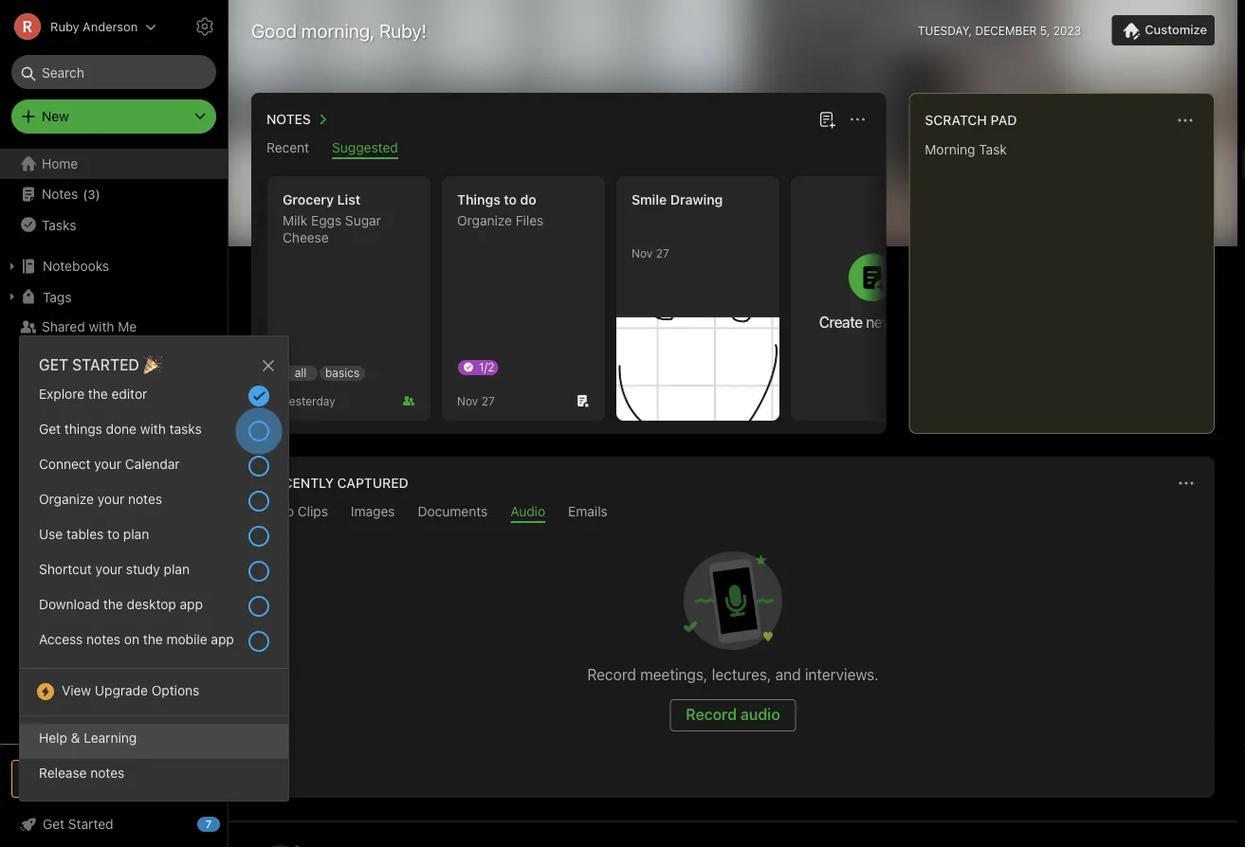 Task type: locate. For each thing, give the bounding box(es) containing it.
upgrade button
[[11, 761, 216, 799]]

organize
[[457, 213, 512, 229], [39, 491, 94, 507]]

) up the explore the editor
[[93, 362, 98, 376]]

2 dropdown list menu from the top
[[20, 677, 288, 725]]

tables
[[66, 526, 104, 542]]

done
[[106, 421, 137, 437]]

the
[[88, 386, 108, 402], [103, 597, 123, 612], [143, 632, 163, 647]]

release
[[39, 765, 87, 781]]

your left study
[[95, 561, 122, 577]]

with
[[89, 319, 114, 335], [140, 421, 166, 437]]

( inside trash ( 0 )
[[80, 362, 85, 376]]

0 vertical spatial (
[[83, 187, 88, 201]]

download the desktop app
[[39, 597, 203, 612]]

2 vertical spatial notes
[[90, 765, 124, 781]]

27
[[656, 247, 669, 260], [481, 395, 495, 408]]

recently captured
[[267, 476, 409, 491]]

3 dropdown list menu from the top
[[20, 725, 288, 795]]

1 vertical spatial )
[[93, 362, 98, 376]]

( down home link
[[83, 187, 88, 201]]

tab list containing web clips
[[255, 504, 1211, 524]]

explore the editor
[[39, 386, 147, 402]]

lectures,
[[712, 666, 771, 684]]

0 vertical spatial record
[[587, 666, 636, 684]]

more actions image
[[846, 108, 869, 131], [1175, 472, 1198, 495]]

editor
[[111, 386, 147, 402]]

Search text field
[[25, 55, 203, 89]]

1 vertical spatial app
[[211, 632, 234, 647]]

1 horizontal spatial to
[[504, 192, 517, 208]]

0 vertical spatial your
[[94, 456, 121, 472]]

record down record meetings, lectures, and interviews.
[[686, 706, 737, 724]]

notes up recent
[[267, 111, 311, 127]]

0 horizontal spatial more actions image
[[846, 108, 869, 131]]

to left do
[[504, 192, 517, 208]]

emails
[[568, 504, 608, 520]]

images tab
[[351, 504, 395, 524]]

) down home link
[[95, 187, 100, 201]]

tree containing home
[[0, 149, 228, 744]]

record audio button
[[670, 700, 796, 732]]

yesterday
[[283, 395, 336, 408]]

do
[[520, 192, 537, 208]]

on
[[124, 632, 139, 647]]

sugar
[[345, 213, 381, 229]]

shared with me
[[42, 319, 137, 335]]

notes inside button
[[267, 111, 311, 127]]

organize down connect
[[39, 491, 94, 507]]

More actions field
[[844, 106, 871, 133], [1172, 107, 1199, 134], [1173, 470, 1200, 497]]

to right tables
[[107, 526, 120, 542]]

shared
[[42, 319, 85, 335]]

things to do organize files
[[457, 192, 544, 229]]

release notes
[[39, 765, 124, 781]]

tuesday, december 5, 2023
[[918, 24, 1081, 37]]

organize down things
[[457, 213, 512, 229]]

organize your notes link
[[20, 486, 288, 521]]

record inside button
[[686, 706, 737, 724]]

0 horizontal spatial plan
[[123, 526, 149, 542]]

customize
[[1145, 22, 1207, 37]]

the right on
[[143, 632, 163, 647]]

get for get started
[[43, 817, 65, 833]]

app right mobile
[[211, 632, 234, 647]]

suggested tab
[[332, 140, 398, 159]]

upgrade right view
[[95, 683, 148, 699]]

0 vertical spatial more actions image
[[846, 108, 869, 131]]

7
[[206, 819, 212, 831]]

0 vertical spatial get
[[39, 421, 61, 437]]

1 vertical spatial plan
[[164, 561, 190, 577]]

started
[[68, 817, 113, 833]]

0 vertical spatial the
[[88, 386, 108, 402]]

( right "trash"
[[80, 362, 85, 376]]

home
[[42, 156, 78, 172]]

create
[[819, 313, 863, 331]]

mobile
[[166, 632, 207, 647]]

the down 0
[[88, 386, 108, 402]]

27 down smile
[[656, 247, 669, 260]]

suggested
[[332, 140, 398, 156]]

dropdown list menu containing view upgrade options
[[20, 677, 288, 725]]

create new note button
[[791, 176, 954, 421]]

shared with me link
[[0, 312, 227, 342]]

dropdown list menu
[[20, 380, 288, 677], [20, 677, 288, 725], [20, 725, 288, 795]]

grocery
[[283, 192, 334, 208]]

0 vertical spatial with
[[89, 319, 114, 335]]

) for notes
[[95, 187, 100, 201]]

record left meetings, on the bottom right
[[587, 666, 636, 684]]

1 tab list from the top
[[255, 140, 882, 159]]

1 horizontal spatial record
[[686, 706, 737, 724]]

1 horizontal spatial more actions image
[[1175, 472, 1198, 495]]

your up organize your notes
[[94, 456, 121, 472]]

1 vertical spatial your
[[97, 491, 124, 507]]

shortcut your study plan link
[[20, 556, 288, 591]]

) for trash
[[93, 362, 98, 376]]

nov 27 down smile
[[632, 247, 669, 260]]

0 horizontal spatial nov 27
[[457, 395, 495, 408]]

more actions field for scratch pad
[[1172, 107, 1199, 134]]

notes down home
[[42, 186, 78, 202]]

1 vertical spatial record
[[686, 706, 737, 724]]

0 vertical spatial app
[[180, 597, 203, 612]]

tree
[[0, 149, 228, 744]]

access
[[39, 632, 83, 647]]

tab list
[[255, 140, 882, 159], [255, 504, 1211, 524]]

december
[[975, 24, 1037, 37]]

your
[[94, 456, 121, 472], [97, 491, 124, 507], [95, 561, 122, 577]]

1 horizontal spatial nov 27
[[632, 247, 669, 260]]

1 vertical spatial to
[[107, 526, 120, 542]]

access notes on the mobile app
[[39, 632, 234, 647]]

1 vertical spatial tab list
[[255, 504, 1211, 524]]

recently captured button
[[263, 472, 409, 495]]

all
[[295, 367, 307, 380]]

1 vertical spatial more actions image
[[1175, 472, 1198, 495]]

tasks button
[[0, 210, 227, 240]]

0 vertical spatial nov 27
[[632, 247, 669, 260]]

0 horizontal spatial with
[[89, 319, 114, 335]]

get things done with tasks link
[[20, 409, 288, 454]]

get left things
[[39, 421, 61, 437]]

nov 27 down 1/2
[[457, 395, 495, 408]]

1 horizontal spatial nov
[[632, 247, 653, 260]]

record audio
[[686, 706, 780, 724]]

tab list containing recent
[[255, 140, 882, 159]]

notebooks
[[43, 258, 109, 274]]

get inside help and learning task checklist field
[[43, 817, 65, 833]]

notes left on
[[86, 632, 121, 647]]

settings image
[[193, 15, 216, 38]]

1 horizontal spatial 27
[[656, 247, 669, 260]]

record for record audio
[[686, 706, 737, 724]]

desktop
[[127, 597, 176, 612]]

0 vertical spatial organize
[[457, 213, 512, 229]]

home link
[[0, 149, 228, 179]]

0 horizontal spatial notes
[[42, 186, 78, 202]]

1 vertical spatial get
[[43, 817, 65, 833]]

1 vertical spatial notes
[[86, 632, 121, 647]]

0 vertical spatial to
[[504, 192, 517, 208]]

Help and Learning task checklist field
[[0, 810, 228, 840]]

plan right study
[[164, 561, 190, 577]]

0 vertical spatial upgrade
[[95, 683, 148, 699]]

1 vertical spatial (
[[80, 362, 85, 376]]

upgrade down learning
[[98, 772, 154, 787]]

milk
[[283, 213, 308, 229]]

1 vertical spatial upgrade
[[98, 772, 154, 787]]

get left started
[[43, 817, 65, 833]]

the down shortcut your study plan
[[103, 597, 123, 612]]

recent
[[267, 140, 309, 156]]

app up mobile
[[180, 597, 203, 612]]

notes for notes
[[267, 111, 311, 127]]

audio tab panel
[[251, 524, 1215, 799]]

notes
[[267, 111, 311, 127], [42, 186, 78, 202]]

1 horizontal spatial app
[[211, 632, 234, 647]]

with left me
[[89, 319, 114, 335]]

1 dropdown list menu from the top
[[20, 380, 288, 677]]

1 vertical spatial the
[[103, 597, 123, 612]]

documents tab
[[418, 504, 488, 524]]

nov 27
[[632, 247, 669, 260], [457, 395, 495, 408]]

notes down connect your calendar link
[[128, 491, 162, 507]]

help & learning
[[39, 730, 137, 746]]

to inside things to do organize files
[[504, 192, 517, 208]]

your for shortcut
[[95, 561, 122, 577]]

27 down 1/2
[[481, 395, 495, 408]]

notes inside tree
[[42, 186, 78, 202]]

smile drawing
[[632, 192, 723, 208]]

scratch pad
[[925, 112, 1017, 128]]

upgrade inside view upgrade options link
[[95, 683, 148, 699]]

notebooks link
[[0, 251, 227, 282]]

0 vertical spatial plan
[[123, 526, 149, 542]]

0 horizontal spatial to
[[107, 526, 120, 542]]

with down explore the editor link at the top of the page
[[140, 421, 166, 437]]

2 vertical spatial your
[[95, 561, 122, 577]]

download the desktop app link
[[20, 591, 288, 626]]

with inside tree
[[89, 319, 114, 335]]

(
[[83, 187, 88, 201], [80, 362, 85, 376]]

None search field
[[25, 55, 203, 89]]

0 horizontal spatial 27
[[481, 395, 495, 408]]

your down connect your calendar
[[97, 491, 124, 507]]

plan for shortcut your study plan
[[164, 561, 190, 577]]

plan up study
[[123, 526, 149, 542]]

view
[[62, 683, 91, 699]]

2023
[[1053, 24, 1081, 37]]

1 horizontal spatial notes
[[267, 111, 311, 127]]

1 vertical spatial nov
[[457, 395, 478, 408]]

plan for use tables to plan
[[123, 526, 149, 542]]

1 vertical spatial organize
[[39, 491, 94, 507]]

tasks
[[42, 217, 76, 233]]

and
[[775, 666, 801, 684]]

( inside notes ( 3 )
[[83, 187, 88, 201]]

3
[[88, 187, 95, 201]]

audio tab
[[511, 504, 545, 524]]

grocery list milk eggs sugar cheese
[[283, 192, 381, 246]]

recently
[[267, 476, 334, 491]]

0 horizontal spatial record
[[587, 666, 636, 684]]

0 vertical spatial notes
[[267, 111, 311, 127]]

list
[[337, 192, 361, 208]]

the inside 'link'
[[103, 597, 123, 612]]

get
[[39, 421, 61, 437], [43, 817, 65, 833]]

web
[[267, 504, 294, 520]]

options
[[151, 683, 199, 699]]

)
[[95, 187, 100, 201], [93, 362, 98, 376]]

good
[[251, 19, 297, 41]]

0 horizontal spatial app
[[180, 597, 203, 612]]

2 tab list from the top
[[255, 504, 1211, 524]]

1 horizontal spatial organize
[[457, 213, 512, 229]]

calendar
[[125, 456, 180, 472]]

1 horizontal spatial with
[[140, 421, 166, 437]]

) inside notes ( 3 )
[[95, 187, 100, 201]]

1 vertical spatial nov 27
[[457, 395, 495, 408]]

morning,
[[301, 19, 375, 41]]

1 horizontal spatial plan
[[164, 561, 190, 577]]

2 vertical spatial the
[[143, 632, 163, 647]]

notes down learning
[[90, 765, 124, 781]]

smile
[[632, 192, 667, 208]]

web clips tab
[[267, 504, 328, 524]]

1 vertical spatial notes
[[42, 186, 78, 202]]

0 vertical spatial 27
[[656, 247, 669, 260]]

suggested tab panel
[[251, 159, 970, 434]]

expand tags image
[[5, 289, 20, 304]]

notes inside "link"
[[86, 632, 121, 647]]

0 vertical spatial tab list
[[255, 140, 882, 159]]

) inside trash ( 0 )
[[93, 362, 98, 376]]

0 vertical spatial )
[[95, 187, 100, 201]]



Task type: describe. For each thing, give the bounding box(es) containing it.
organize your notes
[[39, 491, 162, 507]]

note
[[897, 313, 926, 331]]

get
[[39, 356, 68, 374]]

app inside access notes on the mobile app "link"
[[211, 632, 234, 647]]

the for explore
[[88, 386, 108, 402]]

more actions field for recently captured
[[1173, 470, 1200, 497]]

use tables to plan link
[[20, 521, 288, 556]]

tab list for notes
[[255, 140, 882, 159]]

ruby
[[50, 19, 79, 34]]

captured
[[337, 476, 409, 491]]

tags
[[43, 289, 72, 305]]

Start writing… text field
[[925, 141, 1213, 418]]

tasks
[[169, 421, 202, 437]]

anderson
[[83, 19, 138, 34]]

new button
[[11, 100, 216, 134]]

new
[[866, 313, 893, 331]]

documents
[[418, 504, 488, 520]]

5,
[[1040, 24, 1050, 37]]

help
[[39, 730, 67, 746]]

create new note
[[819, 313, 926, 331]]

explore
[[39, 386, 85, 402]]

tuesday,
[[918, 24, 972, 37]]

notes for release
[[90, 765, 124, 781]]

interviews.
[[805, 666, 879, 684]]

ruby anderson
[[50, 19, 138, 34]]

0
[[85, 362, 93, 376]]

1 vertical spatial with
[[140, 421, 166, 437]]

scratch pad button
[[921, 109, 1017, 132]]

the inside "link"
[[143, 632, 163, 647]]

🎉
[[143, 356, 158, 374]]

recent tab
[[267, 140, 309, 159]]

images
[[351, 504, 395, 520]]

audio
[[741, 706, 780, 724]]

expand notebooks image
[[5, 259, 20, 274]]

1 vertical spatial 27
[[481, 395, 495, 408]]

connect your calendar
[[39, 456, 180, 472]]

eggs
[[311, 213, 342, 229]]

notes ( 3 )
[[42, 186, 100, 202]]

me
[[118, 319, 137, 335]]

use tables to plan
[[39, 526, 149, 542]]

organize inside things to do organize files
[[457, 213, 512, 229]]

0 horizontal spatial nov
[[457, 395, 478, 408]]

help & learning menu item
[[20, 725, 288, 760]]

access notes on the mobile app link
[[20, 626, 288, 661]]

notes button
[[263, 108, 334, 131]]

shortcut
[[39, 561, 92, 577]]

Account field
[[0, 8, 157, 46]]

emails tab
[[568, 504, 608, 524]]

notes for notes ( 3 )
[[42, 186, 78, 202]]

study
[[126, 561, 160, 577]]

clips
[[298, 504, 328, 520]]

get for get things done with tasks
[[39, 421, 61, 437]]

tab list for recently captured
[[255, 504, 1211, 524]]

your for organize
[[97, 491, 124, 507]]

help & learning link
[[20, 725, 288, 760]]

notes for access
[[86, 632, 121, 647]]

started
[[72, 356, 139, 374]]

get things done with tasks
[[39, 421, 202, 437]]

click to collapse image
[[221, 813, 235, 836]]

0 vertical spatial nov
[[632, 247, 653, 260]]

explore the editor link
[[20, 380, 288, 415]]

meetings,
[[640, 666, 708, 684]]

release notes link
[[20, 760, 288, 795]]

0 horizontal spatial organize
[[39, 491, 94, 507]]

shortcut your study plan
[[39, 561, 190, 577]]

get started
[[43, 817, 113, 833]]

app inside download the desktop app 'link'
[[180, 597, 203, 612]]

new
[[42, 109, 69, 124]]

web clips
[[267, 504, 328, 520]]

( for trash
[[80, 362, 85, 376]]

trash ( 0 )
[[42, 361, 98, 377]]

upgrade inside upgrade popup button
[[98, 772, 154, 787]]

files
[[516, 213, 544, 229]]

dropdown list menu containing help & learning
[[20, 725, 288, 795]]

download
[[39, 597, 100, 612]]

cheese
[[283, 230, 329, 246]]

the for download
[[103, 597, 123, 612]]

more actions image inside field
[[1175, 472, 1198, 495]]

basics
[[325, 367, 360, 380]]

thumbnail image
[[616, 318, 780, 421]]

dropdown list menu containing explore the editor
[[20, 380, 288, 677]]

things
[[457, 192, 501, 208]]

tags button
[[0, 282, 227, 312]]

connect your calendar link
[[20, 451, 288, 486]]

your for connect
[[94, 456, 121, 472]]

0 vertical spatial notes
[[128, 491, 162, 507]]

customize button
[[1112, 15, 1215, 46]]

( for notes
[[83, 187, 88, 201]]

use
[[39, 526, 63, 542]]

connect
[[39, 456, 91, 472]]

trash
[[42, 361, 76, 377]]

drawing
[[670, 192, 723, 208]]

record for record meetings, lectures, and interviews.
[[587, 666, 636, 684]]

good morning, ruby!
[[251, 19, 427, 41]]

record meetings, lectures, and interviews.
[[587, 666, 879, 684]]

more actions image
[[1174, 109, 1197, 132]]



Task type: vqa. For each thing, say whether or not it's contained in the screenshot.
Customize
yes



